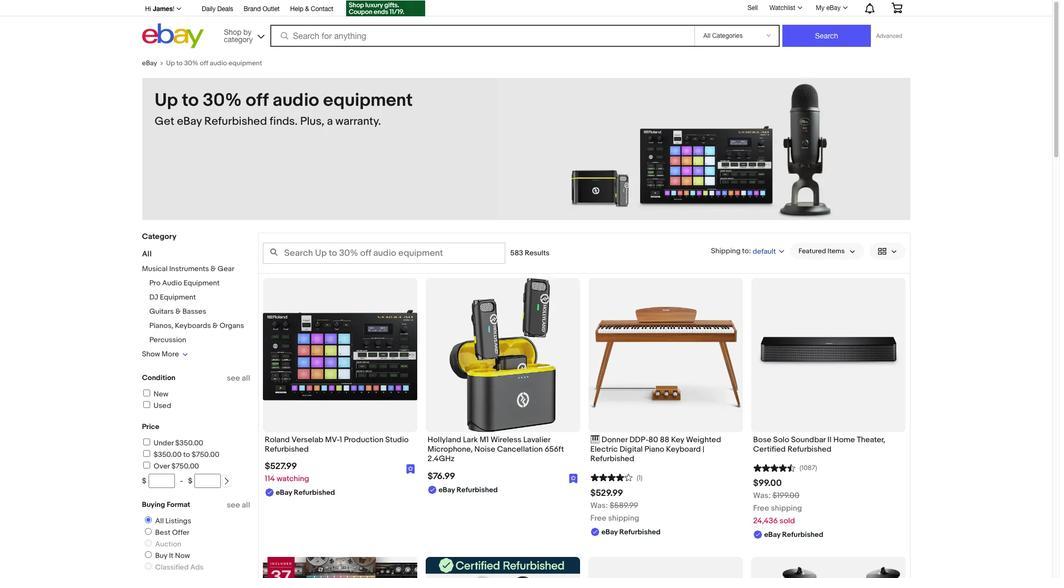 Task type: locate. For each thing, give the bounding box(es) containing it.
noise
[[475, 445, 495, 455]]

audio
[[162, 279, 182, 288]]

None submit
[[783, 25, 871, 47]]

1 vertical spatial audio
[[273, 90, 319, 112]]

refurbished up $527.99 at the bottom left of page
[[265, 445, 309, 455]]

0 vertical spatial up
[[166, 59, 175, 67]]

up inside up to 30% off audio equipment get ebay refurbished finds. plus, a warranty.
[[155, 90, 178, 112]]

0 vertical spatial off
[[200, 59, 208, 67]]

category
[[224, 35, 253, 43]]

to down up to 30% off audio equipment
[[182, 90, 199, 112]]

classified ads link
[[140, 563, 206, 572]]

24,436
[[753, 517, 778, 527]]

equipment
[[184, 279, 220, 288], [160, 293, 196, 302]]

refurbished down $589.99
[[620, 528, 661, 537]]

!
[[173, 5, 174, 13]]

all for all
[[142, 249, 152, 259]]

hollyland lark m1 wireless lavalier microphone, noise cancellation 656ft 2.4ghz image
[[449, 278, 556, 433]]

0 vertical spatial see
[[227, 374, 240, 384]]

guitars
[[149, 307, 174, 316]]

see all for buying format
[[227, 501, 250, 511]]

used
[[154, 402, 171, 411]]

guitars & basses link
[[149, 307, 206, 316]]

0 horizontal spatial 30%
[[184, 59, 198, 67]]

to inside shipping to : default
[[742, 246, 749, 255]]

audio
[[210, 59, 227, 67], [273, 90, 319, 112]]

audio up finds.
[[273, 90, 319, 112]]

2 see from the top
[[227, 501, 240, 511]]

weighted
[[686, 435, 721, 445]]

1 see all button from the top
[[227, 374, 250, 384]]

up for up to 30% off audio equipment get ebay refurbished finds. plus, a warranty.
[[155, 90, 178, 112]]

shipping down $199.00
[[771, 504, 802, 514]]

30% down up to 30% off audio equipment
[[203, 90, 242, 112]]

583 results
[[510, 249, 550, 258]]

was: down $99.00 in the bottom right of the page
[[753, 491, 771, 501]]

results
[[525, 249, 550, 258]]

$750.00 up the 'maximum value' text field
[[192, 451, 219, 460]]

$350.00 up over $750.00 link at the left of the page
[[154, 451, 182, 460]]

free down $529.99
[[591, 514, 607, 524]]

finds.
[[270, 115, 298, 129]]

1 horizontal spatial audio
[[273, 90, 319, 112]]

free inside $529.99 was: $589.99 free shipping
[[591, 514, 607, 524]]

help & contact link
[[290, 4, 333, 15]]

0 vertical spatial audio
[[210, 59, 227, 67]]

plus,
[[300, 115, 324, 129]]

0 vertical spatial see all
[[227, 374, 250, 384]]

0 vertical spatial equipment
[[229, 59, 262, 67]]

featured items
[[799, 247, 845, 256]]

1 all from the top
[[242, 374, 250, 384]]

1 vertical spatial see
[[227, 501, 240, 511]]

your shopping cart image
[[891, 3, 903, 13]]

Auction radio
[[145, 540, 152, 547]]

1 vertical spatial all
[[242, 501, 250, 511]]

1 horizontal spatial all
[[155, 517, 164, 526]]

instruments
[[169, 265, 209, 274]]

30% for up to 30% off audio equipment get ebay refurbished finds. plus, a warranty.
[[203, 90, 242, 112]]

audio inside up to 30% off audio equipment get ebay refurbished finds. plus, a warranty.
[[273, 90, 319, 112]]

roland
[[265, 435, 290, 445]]

certified
[[753, 445, 786, 455]]

blue yeti usb plug & play condenser mic for recording and streaming on pc & mac image
[[426, 558, 580, 579]]

lark
[[463, 435, 478, 445]]

0 horizontal spatial all
[[142, 249, 152, 259]]

equipment down instruments
[[184, 279, 220, 288]]

[object undefined] image left 4 out of 5 stars 'image'
[[569, 474, 578, 484]]

bose solo soundbar ii home theater, certified refurbished image
[[751, 298, 906, 413]]

studio
[[385, 435, 409, 445]]

0 horizontal spatial shipping
[[608, 514, 639, 524]]

1 horizontal spatial $
[[188, 477, 193, 486]]

free up 24,436
[[753, 504, 769, 514]]

equipment
[[229, 59, 262, 67], [323, 90, 413, 112]]

1 horizontal spatial shipping
[[771, 504, 802, 514]]

shipping
[[771, 504, 802, 514], [608, 514, 639, 524]]

0 horizontal spatial off
[[200, 59, 208, 67]]

bose solo soundbar ii home theater, certified refurbished link
[[753, 435, 904, 458]]

all for buying format
[[242, 501, 250, 511]]

watchlist
[[770, 4, 796, 12]]

$350.00 to $750.00 checkbox
[[143, 451, 150, 457]]

$350.00 up $350.00 to $750.00 on the bottom left of page
[[175, 439, 203, 448]]

refurbished inside roland verselab mv-1 production studio refurbished
[[265, 445, 309, 455]]

$750.00 down $350.00 to $750.00 on the bottom left of page
[[171, 462, 199, 471]]

Enter your search keyword text field
[[263, 243, 505, 264]]

refurbished up 4 out of 5 stars 'image'
[[591, 455, 635, 465]]

help & contact
[[290, 5, 333, 13]]

auction link
[[140, 540, 183, 549]]

0 vertical spatial all
[[242, 374, 250, 384]]

roland verselab mv-1 production studio refurbished image
[[263, 278, 417, 433]]

ebay refurbished
[[439, 486, 498, 495], [276, 489, 335, 498], [602, 528, 661, 537], [765, 531, 824, 540]]

see for condition
[[227, 374, 240, 384]]

antelope audio - galaxy 32 synergy core | dante/hdx thunderbolt audio interface image
[[263, 558, 417, 579]]

30% inside up to 30% off audio equipment get ebay refurbished finds. plus, a warranty.
[[203, 90, 242, 112]]

all right all listings radio
[[155, 517, 164, 526]]

to down under $350.00
[[183, 451, 190, 460]]

1 vertical spatial see all
[[227, 501, 250, 511]]

[object undefined] image
[[406, 464, 415, 474], [569, 474, 578, 484]]

was: inside $529.99 was: $589.99 free shipping
[[591, 501, 608, 511]]

0 horizontal spatial $
[[142, 477, 146, 486]]

equipment up guitars & basses link
[[160, 293, 196, 302]]

buying format
[[142, 501, 190, 510]]

classified
[[155, 563, 189, 572]]

roland verselab mv-1 production studio refurbished link
[[265, 435, 415, 458]]

4.5 out of 5 stars image
[[753, 463, 796, 473]]

$589.99
[[610, 501, 638, 511]]

🎸donner arena 2000 multi effects pedal 278 effects looper drum machine | refurb image
[[588, 558, 743, 579]]

off for up to 30% off audio equipment
[[200, 59, 208, 67]]

$ for minimum value text field on the left bottom of the page
[[142, 477, 146, 486]]

583
[[510, 249, 523, 258]]

hollyland lark m1 wireless lavalier microphone, noise cancellation 656ft 2.4ghz link
[[428, 435, 578, 467]]

shop by category
[[224, 28, 253, 43]]

0 horizontal spatial was:
[[591, 501, 608, 511]]

& left gear
[[211, 265, 216, 274]]

shipping down $589.99
[[608, 514, 639, 524]]

0 horizontal spatial [object undefined] image
[[406, 464, 415, 474]]

88
[[660, 435, 670, 445]]

refurbished inside up to 30% off audio equipment get ebay refurbished finds. plus, a warranty.
[[204, 115, 267, 129]]

under $350.00 link
[[142, 439, 203, 448]]

$350.00 to $750.00
[[154, 451, 219, 460]]

a
[[327, 115, 333, 129]]

percussion
[[149, 336, 186, 345]]

1 horizontal spatial [object undefined] image
[[569, 474, 578, 484]]

price
[[142, 423, 159, 432]]

Buy It Now radio
[[145, 552, 152, 559]]

wireless
[[491, 435, 522, 445]]

account navigation
[[139, 0, 911, 18]]

dj
[[149, 293, 158, 302]]

to left default
[[742, 246, 749, 255]]

Classified Ads radio
[[145, 563, 152, 570]]

2.4ghz
[[428, 455, 455, 465]]

1 horizontal spatial free
[[753, 504, 769, 514]]

to inside up to 30% off audio equipment get ebay refurbished finds. plus, a warranty.
[[182, 90, 199, 112]]

all up musical
[[142, 249, 152, 259]]

$ right "-"
[[188, 477, 193, 486]]

see all for condition
[[227, 374, 250, 384]]

equipment up the warranty.
[[323, 90, 413, 112]]

1 vertical spatial equipment
[[323, 90, 413, 112]]

1 see all from the top
[[227, 374, 250, 384]]

Search for anything text field
[[272, 26, 693, 46]]

1 vertical spatial up
[[155, 90, 178, 112]]

see all button for buying format
[[227, 501, 250, 511]]

$ down the over $750.00 option
[[142, 477, 146, 486]]

all for condition
[[242, 374, 250, 384]]

audio down category
[[210, 59, 227, 67]]

musical instruments & gear pro audio equipment dj equipment guitars & basses pianos, keyboards & organs percussion
[[142, 265, 244, 345]]

advanced
[[876, 33, 903, 39]]

0 vertical spatial $750.00
[[192, 451, 219, 460]]

2 see all button from the top
[[227, 501, 250, 511]]

best
[[155, 529, 170, 538]]

30% right ebay "link"
[[184, 59, 198, 67]]

1 horizontal spatial was:
[[753, 491, 771, 501]]

1 vertical spatial see all button
[[227, 501, 250, 511]]

[object undefined] image down studio
[[406, 464, 415, 474]]

to for up to 30% off audio equipment
[[176, 59, 183, 67]]

sell link
[[743, 4, 763, 11]]

0 horizontal spatial free
[[591, 514, 607, 524]]

1 vertical spatial $750.00
[[171, 462, 199, 471]]

hi
[[145, 5, 151, 13]]

view: gallery view image
[[878, 246, 897, 257]]

1 horizontal spatial off
[[246, 90, 269, 112]]

ii
[[828, 435, 832, 445]]

1 $ from the left
[[142, 477, 146, 486]]

buy
[[155, 552, 167, 561]]

was: inside $99.00 was: $199.00 free shipping 24,436 sold
[[753, 491, 771, 501]]

1 vertical spatial 30%
[[203, 90, 242, 112]]

0 horizontal spatial audio
[[210, 59, 227, 67]]

solo
[[773, 435, 790, 445]]

watchlist link
[[764, 2, 807, 14]]

|
[[703, 445, 705, 455]]

Best Offer radio
[[145, 529, 152, 535]]

30%
[[184, 59, 198, 67], [203, 90, 242, 112]]

2 see all from the top
[[227, 501, 250, 511]]

dj equipment link
[[149, 293, 196, 302]]

refurbished inside the bose solo soundbar ii home theater, certified refurbished
[[788, 445, 832, 455]]

equipment down category
[[229, 59, 262, 67]]

(1) link
[[591, 473, 643, 483]]

pianos,
[[149, 322, 173, 330]]

to for $350.00 to $750.00
[[183, 451, 190, 460]]

was: down $529.99
[[591, 501, 608, 511]]

classified ads
[[155, 563, 204, 572]]

m1
[[480, 435, 489, 445]]

equipment inside up to 30% off audio equipment get ebay refurbished finds. plus, a warranty.
[[323, 90, 413, 112]]

[object undefined] image
[[406, 465, 415, 474], [569, 474, 578, 484]]

1 horizontal spatial equipment
[[323, 90, 413, 112]]

daily
[[202, 5, 216, 13]]

2 $ from the left
[[188, 477, 193, 486]]

0 horizontal spatial equipment
[[229, 59, 262, 67]]

refurbished up the (1087)
[[788, 445, 832, 455]]

brand
[[244, 5, 261, 13]]

free inside $99.00 was: $199.00 free shipping 24,436 sold
[[753, 504, 769, 514]]

keyboard
[[666, 445, 701, 455]]

1 horizontal spatial [object undefined] image
[[569, 474, 578, 484]]

30% for up to 30% off audio equipment
[[184, 59, 198, 67]]

0 vertical spatial $350.00
[[175, 439, 203, 448]]

1 vertical spatial off
[[246, 90, 269, 112]]

to right ebay "link"
[[176, 59, 183, 67]]

up to 30% off audio equipment get ebay refurbished finds. plus, a warranty.
[[155, 90, 413, 129]]

Over $750.00 checkbox
[[143, 462, 150, 469]]

shipping inside $529.99 was: $589.99 free shipping
[[608, 514, 639, 524]]

[object undefined] image left 4 out of 5 stars 'image'
[[569, 474, 578, 484]]

off inside up to 30% off audio equipment get ebay refurbished finds. plus, a warranty.
[[246, 90, 269, 112]]

shipping inside $99.00 was: $199.00 free shipping 24,436 sold
[[771, 504, 802, 514]]

1 vertical spatial all
[[155, 517, 164, 526]]

0 vertical spatial all
[[142, 249, 152, 259]]

& right help
[[305, 5, 309, 13]]

2 all from the top
[[242, 501, 250, 511]]

$99.00
[[753, 479, 782, 489]]

🎹
[[591, 435, 600, 445]]

4 out of 5 stars image
[[591, 473, 633, 483]]

Used checkbox
[[143, 402, 150, 408]]

0 vertical spatial see all button
[[227, 374, 250, 384]]

[object undefined] image left $76.99
[[406, 465, 415, 474]]

0 horizontal spatial [object undefined] image
[[406, 465, 415, 474]]

0 vertical spatial 30%
[[184, 59, 198, 67]]

refurbished left finds.
[[204, 115, 267, 129]]

1 horizontal spatial 30%
[[203, 90, 242, 112]]

1 see from the top
[[227, 374, 240, 384]]

featured items button
[[790, 243, 864, 260]]

ebay refurbished down $76.99
[[439, 486, 498, 495]]

🎹 donner ddp-80 88 key weighted electric digital piano keyboard | refurbished image
[[588, 278, 743, 433]]

all
[[142, 249, 152, 259], [155, 517, 164, 526]]



Task type: describe. For each thing, give the bounding box(es) containing it.
shipping for $99.00
[[771, 504, 802, 514]]

percussion link
[[149, 336, 186, 345]]

$76.99
[[428, 471, 455, 482]]

ebay refurbished down $589.99
[[602, 528, 661, 537]]

over $750.00 link
[[142, 462, 199, 471]]

buy it now
[[155, 552, 190, 561]]

(1087)
[[800, 465, 817, 473]]

refurbished inside 🎹 donner ddp-80 88 key weighted electric digital piano keyboard | refurbished
[[591, 455, 635, 465]]

shipping to : default
[[711, 246, 776, 256]]

equipment for up to 30% off audio equipment
[[229, 59, 262, 67]]

ebay refurbished down watching
[[276, 489, 335, 498]]

to for shipping to : default
[[742, 246, 749, 255]]

electric
[[591, 445, 618, 455]]

roland verselab mv-1 production studio refurbished
[[265, 435, 409, 455]]

ddp-
[[630, 435, 649, 445]]

shop by category banner
[[139, 0, 911, 51]]

donner
[[602, 435, 628, 445]]

advanced link
[[871, 25, 908, 46]]

under
[[154, 439, 174, 448]]

show more
[[142, 350, 179, 359]]

refurbished down watching
[[294, 489, 335, 498]]

0 vertical spatial equipment
[[184, 279, 220, 288]]

by
[[244, 28, 252, 36]]

up for up to 30% off audio equipment
[[166, 59, 175, 67]]

free for $99.00
[[753, 504, 769, 514]]

🥁 donner ded-80 electric drum set 5 drum 4 quiet mesh pad with throne | refurb image
[[751, 558, 906, 579]]

free for $529.99
[[591, 514, 607, 524]]

bose
[[753, 435, 772, 445]]

refurbished down the sold
[[782, 531, 824, 540]]

buying
[[142, 501, 165, 510]]

best offer link
[[140, 529, 192, 538]]

& down dj equipment link
[[175, 307, 181, 316]]

was: for $99.00
[[753, 491, 771, 501]]

$99.00 was: $199.00 free shipping 24,436 sold
[[753, 479, 802, 527]]

production
[[344, 435, 384, 445]]

bose solo soundbar ii home theater, certified refurbished
[[753, 435, 886, 455]]

used link
[[142, 402, 171, 411]]

offer
[[172, 529, 190, 538]]

my ebay link
[[810, 2, 853, 14]]

Minimum Value text field
[[148, 474, 175, 489]]

contact
[[311, 5, 333, 13]]

piano
[[645, 445, 665, 455]]

key
[[671, 435, 684, 445]]

my
[[816, 4, 825, 12]]

get
[[155, 115, 174, 129]]

see all button for condition
[[227, 374, 250, 384]]

All Listings radio
[[145, 517, 152, 524]]

(1)
[[637, 474, 643, 483]]

show more button
[[142, 350, 188, 359]]

ebay refurbished down the sold
[[765, 531, 824, 540]]

gear
[[218, 265, 234, 274]]

114
[[265, 475, 275, 485]]

off for up to 30% off audio equipment get ebay refurbished finds. plus, a warranty.
[[246, 90, 269, 112]]

hollyland lark m1 wireless lavalier microphone, noise cancellation 656ft 2.4ghz
[[428, 435, 564, 465]]

& left organs on the bottom of page
[[213, 322, 218, 330]]

sold
[[780, 517, 795, 527]]

theater,
[[857, 435, 886, 445]]

to for up to 30% off audio equipment get ebay refurbished finds. plus, a warranty.
[[182, 90, 199, 112]]

Under $350.00 checkbox
[[143, 439, 150, 446]]

featured
[[799, 247, 826, 256]]

pro audio equipment link
[[149, 279, 220, 288]]

:
[[749, 246, 751, 255]]

verselab
[[292, 435, 323, 445]]

under $350.00
[[154, 439, 203, 448]]

shipping
[[711, 246, 741, 255]]

warranty.
[[336, 115, 381, 129]]

hi james !
[[145, 5, 174, 13]]

🎹 donner ddp-80 88 key weighted electric digital piano keyboard | refurbished
[[591, 435, 721, 465]]

shipping for $529.99
[[608, 514, 639, 524]]

microphone,
[[428, 445, 473, 455]]

ebay inside up to 30% off audio equipment get ebay refurbished finds. plus, a warranty.
[[177, 115, 202, 129]]

-
[[180, 477, 183, 486]]

ebay link
[[142, 59, 166, 67]]

& inside "account" navigation
[[305, 5, 309, 13]]

80
[[649, 435, 658, 445]]

Maximum Value text field
[[195, 474, 221, 489]]

new
[[154, 390, 168, 399]]

cancellation
[[497, 445, 543, 455]]

best offer
[[155, 529, 190, 538]]

over
[[154, 462, 170, 471]]

see for buying format
[[227, 501, 240, 511]]

all listings
[[155, 517, 191, 526]]

656ft
[[545, 445, 564, 455]]

none submit inside shop by category banner
[[783, 25, 871, 47]]

submit price range image
[[223, 478, 230, 486]]

audio for up to 30% off audio equipment
[[210, 59, 227, 67]]

my ebay
[[816, 4, 841, 12]]

$199.00
[[773, 491, 800, 501]]

daily deals
[[202, 5, 233, 13]]

category
[[142, 232, 177, 242]]

up to 30% off audio equipment
[[166, 59, 262, 67]]

was: for $529.99
[[591, 501, 608, 511]]

114 watching
[[265, 475, 309, 485]]

new link
[[142, 390, 168, 399]]

get the coupon image
[[346, 1, 425, 16]]

1 vertical spatial equipment
[[160, 293, 196, 302]]

ebay inside my ebay link
[[827, 4, 841, 12]]

keyboards
[[175, 322, 211, 330]]

$529.99
[[591, 488, 623, 499]]

show
[[142, 350, 160, 359]]

items
[[828, 247, 845, 256]]

$ for the 'maximum value' text field
[[188, 477, 193, 486]]

it
[[169, 552, 173, 561]]

all for all listings
[[155, 517, 164, 526]]

New checkbox
[[143, 390, 150, 397]]

audio for up to 30% off audio equipment get ebay refurbished finds. plus, a warranty.
[[273, 90, 319, 112]]

equipment for up to 30% off audio equipment get ebay refurbished finds. plus, a warranty.
[[323, 90, 413, 112]]

shop
[[224, 28, 242, 36]]

musical instruments & gear link
[[142, 265, 234, 274]]

lavalier
[[524, 435, 551, 445]]

refurbished down noise
[[457, 486, 498, 495]]

deals
[[217, 5, 233, 13]]

1 vertical spatial $350.00
[[154, 451, 182, 460]]

basses
[[182, 307, 206, 316]]

format
[[167, 501, 190, 510]]

🎹 donner ddp-80 88 key weighted electric digital piano keyboard | refurbished link
[[591, 435, 741, 467]]



Task type: vqa. For each thing, say whether or not it's contained in the screenshot.
'to' in the Up to 30% off audio equipment Get eBay Refurbished finds. Plus, a warranty.
yes



